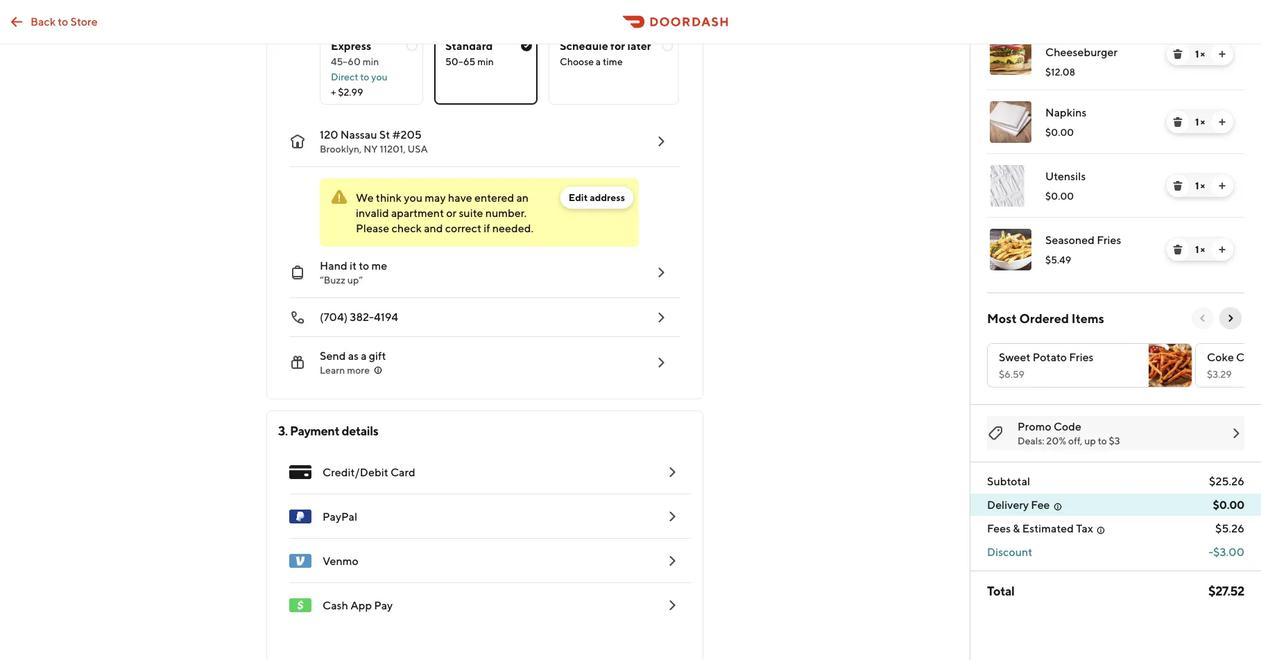 Task type: locate. For each thing, give the bounding box(es) containing it.
0 vertical spatial $0.00
[[1046, 127, 1075, 138]]

120
[[320, 128, 338, 141]]

3 add new payment method image from the top
[[664, 598, 681, 614]]

up
[[1085, 436, 1096, 447]]

you up apartment
[[404, 191, 423, 204]]

1 vertical spatial a
[[361, 349, 367, 363]]

show menu image
[[289, 462, 312, 484]]

fries right potato
[[1070, 351, 1094, 364]]

4 1 from the top
[[1196, 244, 1199, 255]]

45–60
[[331, 56, 361, 67]]

3 × from the top
[[1201, 180, 1206, 192]]

1 vertical spatial fries
[[1070, 351, 1094, 364]]

0 vertical spatial add one to cart image
[[1217, 117, 1228, 128]]

list
[[977, 0, 1245, 282]]

please
[[356, 222, 390, 235]]

fees & estimated
[[988, 522, 1074, 535]]

sweet potato fries $6.59
[[999, 351, 1094, 380]]

0 vertical spatial add new payment method image
[[664, 464, 681, 481]]

4 × from the top
[[1201, 244, 1206, 255]]

add new payment method image for card
[[664, 464, 681, 481]]

2 vertical spatial add new payment method image
[[664, 598, 681, 614]]

2 vertical spatial remove item from cart image
[[1173, 180, 1184, 192]]

None radio
[[320, 33, 423, 105], [549, 33, 679, 105], [320, 33, 423, 105], [549, 33, 679, 105]]

express
[[331, 39, 371, 52]]

1 horizontal spatial fries
[[1097, 234, 1122, 247]]

2 add one to cart image from the top
[[1217, 180, 1228, 192]]

0 vertical spatial 50–65
[[625, 7, 660, 20]]

0 vertical spatial remove item from cart image
[[1173, 49, 1184, 60]]

0 horizontal spatial you
[[371, 71, 388, 83]]

1 add one to cart image from the top
[[1217, 117, 1228, 128]]

add new payment method image for app
[[664, 598, 681, 614]]

1 horizontal spatial 50–65
[[625, 7, 660, 20]]

1 add new payment method image from the top
[[664, 464, 681, 481]]

1 vertical spatial 50–65
[[446, 56, 476, 67]]

1 ×
[[1196, 48, 1206, 60], [1196, 116, 1206, 128], [1196, 180, 1206, 192], [1196, 244, 1206, 255]]

learn
[[320, 365, 345, 376]]

double
[[1046, 30, 1083, 43]]

1 1 × from the top
[[1196, 48, 1206, 60]]

direct
[[331, 71, 358, 83]]

0 horizontal spatial 50–65 min
[[446, 56, 494, 67]]

to right direct
[[360, 71, 370, 83]]

choose
[[560, 56, 594, 67]]

2 1 × from the top
[[1196, 116, 1206, 128]]

paypal
[[323, 510, 357, 524]]

×
[[1201, 48, 1206, 60], [1201, 116, 1206, 128], [1201, 180, 1206, 192], [1201, 244, 1206, 255]]

$0.00 up $5.26
[[1214, 499, 1245, 512]]

to right back
[[58, 15, 68, 28]]

$0.00
[[1046, 127, 1075, 138], [1046, 191, 1075, 202], [1214, 499, 1245, 512]]

a right as
[[361, 349, 367, 363]]

learn more
[[320, 365, 370, 376]]

promo
[[1018, 420, 1052, 433]]

3. payment
[[278, 423, 340, 438]]

we
[[356, 191, 374, 204]]

2 1 from the top
[[1196, 116, 1199, 128]]

standard
[[446, 39, 493, 52]]

up"
[[348, 274, 363, 286]]

details
[[342, 423, 378, 438]]

address
[[590, 192, 625, 203]]

nassau
[[341, 128, 377, 141]]

remove item from cart image for double cheeseburger
[[1173, 49, 1184, 60]]

think
[[376, 191, 402, 204]]

1 for seasoned fries
[[1196, 244, 1199, 255]]

and
[[424, 222, 443, 235]]

-
[[1209, 546, 1214, 559]]

time
[[603, 56, 623, 67]]

1 vertical spatial add new payment method image
[[664, 553, 681, 570]]

remove item from cart image
[[1173, 49, 1184, 60], [1173, 117, 1184, 128], [1173, 180, 1184, 192]]

you right direct
[[371, 71, 388, 83]]

1 horizontal spatial 50–65 min
[[625, 7, 681, 20]]

option group
[[320, 22, 681, 105]]

edit address
[[569, 192, 625, 203]]

$0.00 down napkins
[[1046, 127, 1075, 138]]

back
[[31, 15, 56, 28]]

cash app pay
[[323, 599, 393, 613]]

11201,
[[380, 143, 406, 155]]

$5.49
[[1046, 254, 1072, 266]]

$25.26
[[1210, 475, 1245, 488]]

utensils
[[1046, 170, 1086, 183]]

3 1 from the top
[[1196, 180, 1199, 192]]

× for seasoned fries
[[1201, 244, 1206, 255]]

3 add one to cart image from the top
[[1217, 244, 1228, 255]]

remove item from cart image for utensils
[[1173, 180, 1184, 192]]

edit address button
[[561, 187, 634, 209]]

1 vertical spatial remove item from cart image
[[1173, 117, 1184, 128]]

code
[[1054, 420, 1082, 433]]

$27.52
[[1209, 584, 1245, 599]]

2 vertical spatial add one to cart image
[[1217, 244, 1228, 255]]

to left $3
[[1098, 436, 1108, 447]]

2 horizontal spatial min
[[662, 7, 681, 20]]

min
[[662, 7, 681, 20], [363, 56, 379, 67], [478, 56, 494, 67]]

0 vertical spatial a
[[596, 56, 601, 67]]

50–65
[[625, 7, 660, 20], [446, 56, 476, 67]]

fries inside sweet potato fries $6.59
[[1070, 351, 1094, 364]]

0 vertical spatial you
[[371, 71, 388, 83]]

$5.26
[[1216, 522, 1245, 535]]

total
[[988, 584, 1015, 599]]

fries right seasoned
[[1097, 234, 1122, 247]]

hand
[[320, 259, 348, 272]]

0 horizontal spatial min
[[363, 56, 379, 67]]

0 horizontal spatial fries
[[1070, 351, 1094, 364]]

1 vertical spatial add one to cart image
[[1217, 180, 1228, 192]]

$3
[[1110, 436, 1121, 447]]

50–65 min down standard
[[446, 56, 494, 67]]

menu
[[278, 450, 692, 628]]

0 horizontal spatial 50–65
[[446, 56, 476, 67]]

2 × from the top
[[1201, 116, 1206, 128]]

most ordered items
[[988, 311, 1105, 326]]

napkins image
[[990, 101, 1032, 143]]

3 1 × from the top
[[1196, 180, 1206, 192]]

"buzz
[[320, 274, 346, 286]]

50–65 up later
[[625, 7, 660, 20]]

choose a time
[[560, 56, 623, 67]]

previous button of carousel image
[[1198, 313, 1209, 324]]

to
[[58, 15, 68, 28], [360, 71, 370, 83], [359, 259, 369, 272], [1098, 436, 1108, 447]]

you
[[371, 71, 388, 83], [404, 191, 423, 204]]

1 horizontal spatial min
[[478, 56, 494, 67]]

$3.29
[[1208, 369, 1233, 380]]

1 × from the top
[[1201, 48, 1206, 60]]

1 horizontal spatial you
[[404, 191, 423, 204]]

0 horizontal spatial a
[[361, 349, 367, 363]]

(704) 382-4194
[[320, 311, 398, 324]]

a left time
[[596, 56, 601, 67]]

remove item from cart image
[[1173, 244, 1184, 255]]

later
[[628, 39, 651, 52]]

utensils image
[[990, 165, 1032, 207]]

send
[[320, 349, 346, 363]]

1 vertical spatial you
[[404, 191, 423, 204]]

option group containing express
[[320, 22, 681, 105]]

send as a gift
[[320, 349, 386, 363]]

3 remove item from cart image from the top
[[1173, 180, 1184, 192]]

1 × for seasoned fries
[[1196, 244, 1206, 255]]

min inside radio
[[478, 56, 494, 67]]

credit/debit
[[323, 466, 388, 479]]

none radio containing standard
[[434, 33, 538, 105]]

1 1 from the top
[[1196, 48, 1199, 60]]

$0.00 down utensils
[[1046, 191, 1075, 202]]

50–65 down standard
[[446, 56, 476, 67]]

1 × for napkins
[[1196, 116, 1206, 128]]

to inside 45–60 min direct to you + $2.99
[[360, 71, 370, 83]]

45–60 min direct to you + $2.99
[[331, 56, 388, 98]]

$0.00 for napkins
[[1046, 127, 1075, 138]]

to right the it
[[359, 259, 369, 272]]

None radio
[[434, 33, 538, 105]]

add new payment method image
[[664, 464, 681, 481], [664, 553, 681, 570], [664, 598, 681, 614]]

1 remove item from cart image from the top
[[1173, 49, 1184, 60]]

list containing double cheeseburger
[[977, 0, 1245, 282]]

store
[[71, 15, 98, 28]]

more
[[347, 365, 370, 376]]

1 vertical spatial $0.00
[[1046, 191, 1075, 202]]

50–65 min up later
[[625, 7, 681, 20]]

schedule
[[560, 39, 609, 52]]

4 1 × from the top
[[1196, 244, 1206, 255]]

brooklyn,
[[320, 143, 362, 155]]

min inside 45–60 min direct to you + $2.99
[[363, 56, 379, 67]]

suite
[[459, 206, 483, 220]]

(704) 382-4194 button
[[278, 298, 681, 337]]

2 vertical spatial $0.00
[[1214, 499, 1245, 512]]

2 remove item from cart image from the top
[[1173, 117, 1184, 128]]

add one to cart image for utensils
[[1217, 180, 1228, 192]]

add one to cart image
[[1217, 117, 1228, 128], [1217, 180, 1228, 192], [1217, 244, 1228, 255]]



Task type: vqa. For each thing, say whether or not it's contained in the screenshot.


Task type: describe. For each thing, give the bounding box(es) containing it.
you inside 45–60 min direct to you + $2.99
[[371, 71, 388, 83]]

promo code deals: 20% off, up to $3
[[1018, 420, 1121, 447]]

most
[[988, 311, 1017, 326]]

20%
[[1047, 436, 1067, 447]]

off,
[[1069, 436, 1083, 447]]

deals:
[[1018, 436, 1045, 447]]

items
[[1072, 311, 1105, 326]]

0 vertical spatial 50–65 min
[[625, 7, 681, 20]]

edit
[[569, 192, 588, 203]]

correct
[[445, 222, 482, 235]]

can
[[1237, 351, 1258, 364]]

estimated
[[1023, 522, 1074, 535]]

subtotal
[[988, 475, 1031, 488]]

to inside hand it to me "buzz up"
[[359, 259, 369, 272]]

check
[[392, 222, 422, 235]]

apartment
[[391, 206, 444, 220]]

gift
[[369, 349, 386, 363]]

2 add new payment method image from the top
[[664, 553, 681, 570]]

4194
[[374, 311, 398, 324]]

3. payment details
[[278, 423, 378, 438]]

1 for utensils
[[1196, 180, 1199, 192]]

it
[[350, 259, 357, 272]]

&
[[1014, 522, 1021, 535]]

sweet
[[999, 351, 1031, 364]]

potato
[[1033, 351, 1068, 364]]

× for double cheeseburger
[[1201, 48, 1206, 60]]

add one to cart image for seasoned fries
[[1217, 244, 1228, 255]]

to inside promo code deals: 20% off, up to $3
[[1098, 436, 1108, 447]]

as
[[348, 349, 359, 363]]

schedule for later
[[560, 39, 651, 52]]

382-
[[350, 311, 374, 324]]

app
[[351, 599, 372, 613]]

invalid
[[356, 206, 389, 220]]

-$3.00
[[1209, 546, 1245, 559]]

+
[[331, 86, 336, 98]]

delivery
[[988, 499, 1029, 512]]

1 × for double cheeseburger
[[1196, 48, 1206, 60]]

or
[[446, 206, 457, 220]]

needed.
[[493, 222, 534, 235]]

card
[[391, 466, 416, 479]]

ordered
[[1020, 311, 1070, 326]]

remove item from cart image for napkins
[[1173, 117, 1184, 128]]

120 nassau st #205 brooklyn,  ny 11201,  usa
[[320, 128, 428, 155]]

add one to cart image
[[1217, 49, 1228, 60]]

number.
[[486, 206, 527, 220]]

fees
[[988, 522, 1011, 535]]

cheeseburger
[[1046, 45, 1118, 59]]

coke
[[1208, 351, 1235, 364]]

back to store button
[[0, 8, 106, 36]]

fee
[[1032, 499, 1050, 512]]

to inside button
[[58, 15, 68, 28]]

next button of carousel image
[[1226, 313, 1237, 324]]

for
[[611, 39, 626, 52]]

double cheeseburger image
[[990, 33, 1032, 75]]

1 horizontal spatial a
[[596, 56, 601, 67]]

50–65 inside radio
[[446, 56, 476, 67]]

menu containing credit/debit card
[[278, 450, 692, 628]]

hand it to me "buzz up"
[[320, 259, 387, 286]]

$3.00
[[1214, 546, 1245, 559]]

we think you may have entered an invalid apartment or suite number. please check and correct if needed.
[[356, 191, 534, 235]]

credit/debit card
[[323, 466, 416, 479]]

coke can $3.29
[[1208, 351, 1258, 380]]

1 for double cheeseburger
[[1196, 48, 1199, 60]]

learn more button
[[320, 364, 384, 378]]

me
[[372, 259, 387, 272]]

tax
[[1077, 522, 1094, 535]]

pay
[[374, 599, 393, 613]]

$0.00 for utensils
[[1046, 191, 1075, 202]]

entered
[[475, 191, 514, 204]]

if
[[484, 222, 490, 235]]

you inside we think you may have entered an invalid apartment or suite number. please check and correct if needed.
[[404, 191, 423, 204]]

may
[[425, 191, 446, 204]]

seasoned fries
[[1046, 234, 1122, 247]]

1 for napkins
[[1196, 116, 1199, 128]]

back to store
[[31, 15, 98, 28]]

we think you may have entered an invalid apartment or suite number. please check and correct if needed. status
[[320, 178, 639, 247]]

have
[[448, 191, 472, 204]]

discount
[[988, 546, 1033, 559]]

ny
[[364, 143, 378, 155]]

add one to cart image for napkins
[[1217, 117, 1228, 128]]

1 × for utensils
[[1196, 180, 1206, 192]]

0 vertical spatial fries
[[1097, 234, 1122, 247]]

× for utensils
[[1201, 180, 1206, 192]]

× for napkins
[[1201, 116, 1206, 128]]

seasoned fries image
[[990, 229, 1032, 271]]

an
[[517, 191, 529, 204]]

$12.08
[[1046, 66, 1076, 78]]

st
[[379, 128, 390, 141]]

cash
[[323, 599, 348, 613]]

#205
[[392, 128, 422, 141]]

double cheeseburger
[[1046, 30, 1118, 59]]

1 vertical spatial 50–65 min
[[446, 56, 494, 67]]

add new payment method image
[[664, 509, 681, 525]]

$6.59
[[999, 369, 1025, 380]]

napkins
[[1046, 106, 1087, 119]]

$0.00 for delivery
[[1214, 499, 1245, 512]]

usa
[[408, 143, 428, 155]]



